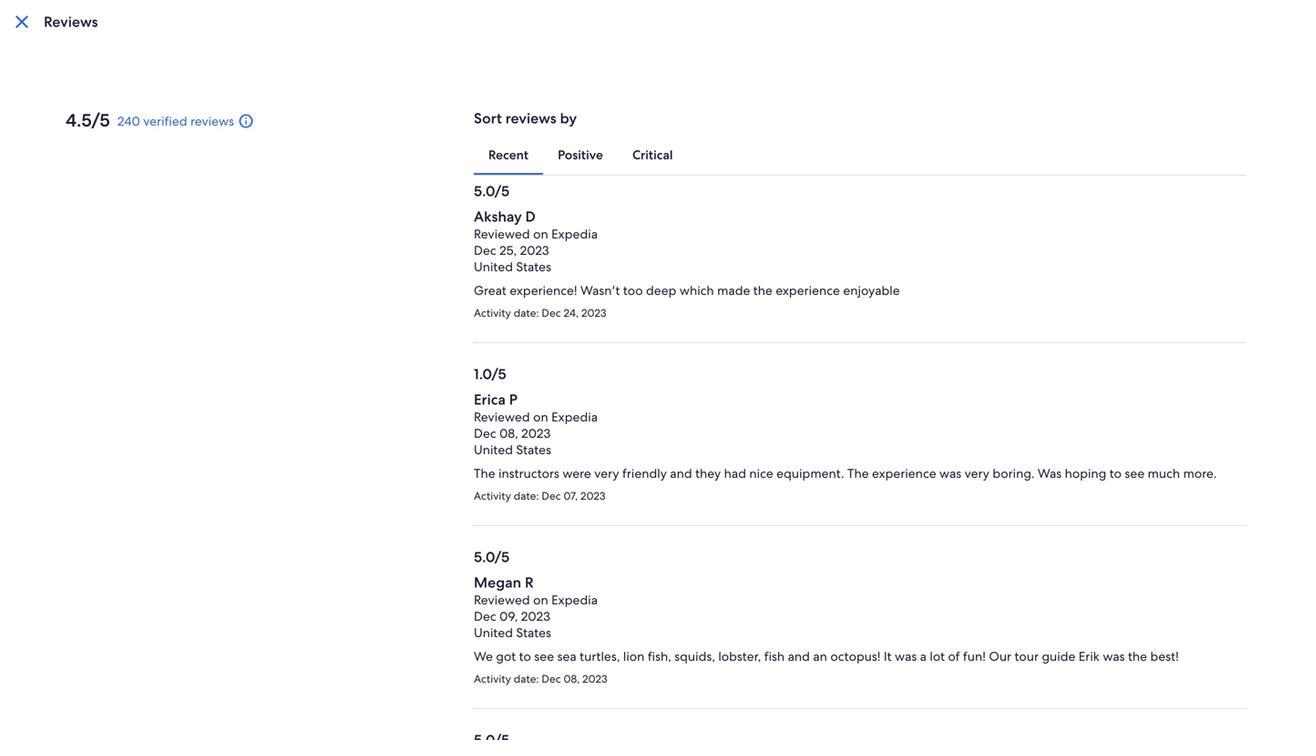 Task type: locate. For each thing, give the bounding box(es) containing it.
08,
[[499, 426, 518, 442], [564, 672, 580, 687]]

date: down got
[[514, 672, 539, 687]]

the up hotels
[[686, 376, 736, 419]]

1 vertical spatial app
[[520, 476, 543, 492]]

2 expedia, from the left
[[495, 640, 538, 654]]

activity down we
[[474, 672, 511, 687]]

on inside "5.0/5 megan r reviewed on expedia dec 09, 2023 united states we got to see sea turtles, lion fish, squids, lobster, fish and an  octopus! it was a lot of fun! our tour guide erik was the best! activity date: dec 08, 2023"
[[533, 592, 548, 609]]

5.0/5
[[474, 182, 510, 201], [474, 548, 510, 567]]

0 horizontal spatial with
[[566, 552, 596, 571]]

go further with the expedia app region
[[443, 376, 857, 596]]

1 horizontal spatial reviews
[[505, 109, 557, 128]]

more left -
[[505, 459, 535, 476]]

0 horizontal spatial the
[[474, 466, 495, 482]]

book
[[786, 459, 815, 476]]

reviewed down qr
[[474, 592, 530, 609]]

for
[[286, 640, 300, 654]]

the left go.
[[598, 492, 617, 508]]

app up 20%
[[572, 412, 631, 455]]

camera
[[682, 552, 732, 571]]

states inside 5.0/5 akshay d reviewed on expedia dec 25, 2023 united states great experience! wasn't too deep which made the experience enjoyable activity date: dec 24, 2023
[[516, 259, 551, 275]]

240 verified reviews
[[117, 113, 234, 129]]

improve
[[663, 270, 705, 284]]

0 vertical spatial date:
[[514, 306, 539, 320]]

1 horizontal spatial an
[[813, 649, 827, 665]]

1 vertical spatial see
[[534, 649, 554, 665]]

3 date: from the top
[[514, 672, 539, 687]]

see all reviews button
[[662, 152, 791, 185]]

expedia up the 'tell'
[[551, 226, 598, 242]]

2 states from the top
[[516, 442, 551, 458]]

2024
[[467, 640, 493, 654]]

and
[[670, 466, 692, 482], [477, 492, 499, 508], [735, 552, 761, 571], [788, 649, 810, 665]]

you right 'so'
[[740, 476, 761, 492]]

1 vertical spatial 5.0/5
[[474, 548, 510, 567]]

1 horizontal spatial see
[[1125, 466, 1145, 482]]

4.5/5 dialog
[[0, 0, 1312, 741]]

date:
[[514, 306, 539, 320], [514, 489, 539, 503], [514, 672, 539, 687]]

1 united from the top
[[474, 259, 513, 275]]

the left app.
[[443, 476, 463, 492]]

reviews for 240 verified reviews
[[190, 113, 234, 129]]

date: inside "5.0/5 megan r reviewed on expedia dec 09, 2023 united states we got to see sea turtles, lion fish, squids, lobster, fish and an  octopus! it was a lot of fun! our tour guide erik was the best! activity date: dec 08, 2023"
[[514, 672, 539, 687]]

friendly
[[622, 466, 667, 482]]

1 vertical spatial more
[[443, 492, 474, 508]]

dec down sea
[[542, 672, 561, 687]]

1 vertical spatial can
[[765, 476, 785, 492]]

3 states from the top
[[516, 625, 551, 641]]

0 horizontal spatial reviews
[[190, 113, 234, 129]]

1 states from the top
[[516, 259, 551, 275]]

0 horizontal spatial 08,
[[499, 426, 518, 442]]

1.0/5
[[474, 365, 506, 384]]

expedia inside 1.0/5 erica p reviewed on expedia dec 08, 2023 united states the instructors were very friendly and they had nice equipment. the experience was very boring. was hoping to see much more. activity date: dec 07, 2023
[[551, 409, 598, 426]]

app inside scan the qr code with your device camera and download our app
[[470, 570, 497, 589]]

can left travel
[[765, 476, 785, 492]]

activity down the even
[[474, 489, 511, 503]]

the inside "5.0/5 megan r reviewed on expedia dec 09, 2023 united states we got to see sea turtles, lion fish, squids, lobster, fish and an  octopus! it was a lot of fun! our tour guide erik was the best! activity date: dec 08, 2023"
[[1128, 649, 1147, 665]]

0 horizontal spatial expedia,
[[131, 640, 174, 654]]

further
[[497, 376, 604, 419]]

0 horizontal spatial experience
[[776, 282, 840, 299]]

select
[[650, 459, 684, 476]]

fish
[[764, 649, 785, 665]]

1 vertical spatial our
[[989, 649, 1012, 665]]

1 horizontal spatial our
[[708, 270, 725, 284]]

dec up the even
[[474, 426, 496, 442]]

all right see
[[706, 159, 721, 178]]

reviewed down 1.0/5
[[474, 409, 530, 426]]

reviewed for megan
[[474, 592, 530, 609]]

24,
[[564, 306, 579, 320]]

was left boring.
[[939, 466, 962, 482]]

3 united from the top
[[474, 625, 513, 641]]

the right the 'made'
[[753, 282, 773, 299]]

dec left the 24,
[[542, 306, 561, 320]]

united inside 1.0/5 erica p reviewed on expedia dec 08, 2023 united states the instructors were very friendly and they had nice equipment. the experience was very boring. was hoping to see much more. activity date: dec 07, 2023
[[474, 442, 513, 458]]

and right camera at the right bottom of page
[[735, 552, 761, 571]]

1 vertical spatial 08,
[[564, 672, 580, 687]]

1 horizontal spatial more
[[505, 459, 535, 476]]

expedia inside "5.0/5 megan r reviewed on expedia dec 09, 2023 united states we got to see sea turtles, lion fish, squids, lobster, fish and an  octopus! it was a lot of fun! our tour guide erik was the best! activity date: dec 08, 2023"
[[551, 592, 598, 609]]

on inside 1.0/5 erica p reviewed on expedia dec 08, 2023 united states the instructors were very friendly and they had nice equipment. the experience was very boring. was hoping to see much more. activity date: dec 07, 2023
[[533, 409, 548, 426]]

tab list inside 4.5/5 dialog
[[474, 135, 1247, 175]]

0 vertical spatial app
[[572, 412, 631, 455]]

2 vertical spatial app
[[470, 570, 497, 589]]

more.
[[1183, 466, 1217, 482]]

states inside "5.0/5 megan r reviewed on expedia dec 09, 2023 united states we got to see sea turtles, lion fish, squids, lobster, fish and an  octopus! it was a lot of fun! our tour guide erik was the best! activity date: dec 08, 2023"
[[516, 625, 551, 641]]

our inside scan the qr code with your device camera and download our app
[[443, 570, 467, 589]]

small image
[[238, 113, 254, 129]]

and down the even
[[477, 492, 499, 508]]

1 vertical spatial with
[[566, 552, 596, 571]]

5.0/5 for akshay d
[[474, 182, 510, 201]]

boring.
[[993, 466, 1035, 482]]

reviewed inside 5.0/5 akshay d reviewed on expedia dec 25, 2023 united states great experience! wasn't too deep which made the experience enjoyable activity date: dec 24, 2023
[[474, 226, 530, 242]]

erica
[[474, 390, 506, 410]]

1 vertical spatial date:
[[514, 489, 539, 503]]

tab list
[[474, 135, 1247, 175]]

all right 'it'
[[563, 492, 576, 508]]

1 horizontal spatial was
[[939, 466, 962, 482]]

and right the fish
[[788, 649, 810, 665]]

2 activity from the top
[[474, 489, 511, 503]]

2 5.0/5 from the top
[[474, 548, 510, 567]]

reviews right see
[[725, 159, 776, 178]]

and left "they"
[[670, 466, 692, 482]]

an inside "5.0/5 megan r reviewed on expedia dec 09, 2023 united states we got to see sea turtles, lion fish, squids, lobster, fish and an  octopus! it was a lot of fun! our tour guide erik was the best! activity date: dec 08, 2023"
[[813, 649, 827, 665]]

0 vertical spatial states
[[516, 259, 551, 275]]

1 horizontal spatial expedia,
[[495, 640, 538, 654]]

on right the "content"
[[344, 640, 357, 654]]

expedia right r
[[551, 592, 598, 609]]

1 activity from the top
[[474, 306, 511, 320]]

and inside "5.0/5 megan r reviewed on expedia dec 09, 2023 united states we got to see sea turtles, lion fish, squids, lobster, fish and an  octopus! it was a lot of fun! our tour guide erik was the best! activity date: dec 08, 2023"
[[788, 649, 810, 665]]

tab list containing recent
[[474, 135, 1247, 175]]

reviews
[[505, 109, 557, 128], [190, 113, 234, 129], [725, 159, 776, 178]]

see left sea
[[534, 649, 554, 665]]

2 vertical spatial activity
[[474, 672, 511, 687]]

1 horizontal spatial 08,
[[564, 672, 580, 687]]

see inside 1.0/5 erica p reviewed on expedia dec 08, 2023 united states the instructors were very friendly and they had nice equipment. the experience was very boring. was hoping to see much more. activity date: dec 07, 2023
[[1125, 466, 1145, 482]]

best!
[[1150, 649, 1179, 665]]

0 vertical spatial our
[[495, 476, 517, 492]]

reviewed
[[474, 226, 530, 242], [474, 409, 530, 426], [474, 592, 530, 609]]

1 vertical spatial our
[[443, 570, 467, 589]]

squids,
[[674, 649, 715, 665]]

our left megan
[[443, 570, 467, 589]]

activity down great
[[474, 306, 511, 320]]

qr code image
[[894, 379, 1002, 488]]

to right got
[[519, 649, 531, 665]]

activity
[[474, 306, 511, 320], [474, 489, 511, 503], [474, 672, 511, 687]]

so
[[724, 476, 737, 492]]

0 vertical spatial all
[[706, 159, 721, 178]]

sea
[[557, 649, 577, 665]]

expedia for r
[[551, 592, 598, 609]]

our
[[708, 270, 725, 284], [443, 570, 467, 589]]

close reviews dialog image
[[11, 11, 33, 33], [15, 15, 28, 28]]

1 horizontal spatial can
[[765, 476, 785, 492]]

was
[[1038, 466, 1062, 482]]

2 vertical spatial date:
[[514, 672, 539, 687]]

united inside 5.0/5 akshay d reviewed on expedia dec 25, 2023 united states great experience! wasn't too deep which made the experience enjoyable activity date: dec 24, 2023
[[474, 259, 513, 275]]

it
[[552, 492, 560, 508]]

1 5.0/5 from the top
[[474, 182, 510, 201]]

2 vertical spatial reviewed
[[474, 592, 530, 609]]

erik
[[1079, 649, 1100, 665]]

reviewed inside 1.0/5 erica p reviewed on expedia dec 08, 2023 united states the instructors were very friendly and they had nice equipment. the experience was very boring. was hoping to see much more. activity date: dec 07, 2023
[[474, 409, 530, 426]]

1 horizontal spatial with
[[612, 376, 678, 419]]

was left a
[[895, 649, 917, 665]]

0 horizontal spatial was
[[895, 649, 917, 665]]

united up great
[[474, 259, 513, 275]]

0 vertical spatial reviewed
[[474, 226, 530, 242]]

positive
[[558, 147, 603, 163]]

activity inside "5.0/5 megan r reviewed on expedia dec 09, 2023 united states we got to see sea turtles, lion fish, squids, lobster, fish and an  octopus! it was a lot of fun! our tour guide erik was the best! activity date: dec 08, 2023"
[[474, 672, 511, 687]]

wasn't
[[580, 282, 620, 299]]

on inside 5.0/5 akshay d reviewed on expedia dec 25, 2023 united states great experience! wasn't too deep which made the experience enjoyable activity date: dec 24, 2023
[[533, 226, 548, 242]]

date: down experience!
[[514, 306, 539, 320]]

0 horizontal spatial our
[[443, 570, 467, 589]]

1 reviewed from the top
[[474, 226, 530, 242]]

on right 25, on the top left of the page
[[533, 226, 548, 242]]

when
[[726, 459, 758, 476]]

go further with the expedia app save even more - get up to 20% on select hotels when you book on the app. our app deals help you to save on trips so you can travel more and manage it all on the go.
[[443, 376, 834, 508]]

lobster,
[[718, 649, 761, 665]]

2023 right 25, on the top left of the page
[[520, 242, 549, 259]]

inc.
[[176, 640, 194, 654]]

expedia, left inc.
[[131, 640, 174, 654]]

an left octopus!
[[813, 649, 827, 665]]

more
[[505, 459, 535, 476], [443, 492, 474, 508]]

more down the save on the bottom left of page
[[443, 492, 474, 508]]

2023 up -
[[521, 426, 551, 442]]

1 vertical spatial activity
[[474, 489, 511, 503]]

reviewed up great
[[474, 226, 530, 242]]

our right fun!
[[989, 649, 1012, 665]]

2 horizontal spatial reviews
[[725, 159, 776, 178]]

with up select
[[612, 376, 678, 419]]

date: inside 1.0/5 erica p reviewed on expedia dec 08, 2023 united states the instructors were very friendly and they had nice equipment. the experience was very boring. was hoping to see much more. activity date: dec 07, 2023
[[514, 489, 539, 503]]

see
[[1125, 466, 1145, 482], [534, 649, 554, 665]]

0 horizontal spatial app
[[470, 570, 497, 589]]

rights
[[720, 640, 749, 654]]

download
[[764, 552, 833, 571]]

expedia up up at the left bottom of the page
[[551, 409, 598, 426]]

united up we
[[474, 625, 513, 641]]

equipment.
[[777, 466, 844, 482]]

1 vertical spatial experience
[[872, 466, 936, 482]]

expedia
[[551, 226, 598, 242], [551, 409, 598, 426], [443, 412, 565, 455], [551, 592, 598, 609], [575, 640, 615, 654]]

an
[[560, 640, 573, 654], [813, 649, 827, 665]]

08, down p
[[499, 426, 518, 442]]

0 vertical spatial our
[[708, 270, 725, 284]]

0 vertical spatial can
[[643, 270, 660, 284]]

united up the even
[[474, 442, 513, 458]]

reviews left small icon
[[190, 113, 234, 129]]

3 activity from the top
[[474, 672, 511, 687]]

and inside 1.0/5 erica p reviewed on expedia dec 08, 2023 united states the instructors were very friendly and they had nice equipment. the experience was very boring. was hoping to see much more. activity date: dec 07, 2023
[[670, 466, 692, 482]]

reviewed inside "5.0/5 megan r reviewed on expedia dec 09, 2023 united states we got to see sea turtles, lion fish, squids, lobster, fish and an  octopus! it was a lot of fun! our tour guide erik was the best! activity date: dec 08, 2023"
[[474, 592, 530, 609]]

the inside 5.0/5 akshay d reviewed on expedia dec 25, 2023 united states great experience! wasn't too deep which made the experience enjoyable activity date: dec 24, 2023
[[753, 282, 773, 299]]

dec
[[474, 242, 496, 259], [542, 306, 561, 320], [474, 426, 496, 442], [542, 489, 561, 503], [474, 609, 496, 625], [542, 672, 561, 687]]

2 vertical spatial united
[[474, 625, 513, 641]]

0 vertical spatial 08,
[[499, 426, 518, 442]]

07,
[[564, 489, 578, 503]]

on
[[533, 226, 548, 242], [533, 409, 548, 426], [632, 459, 647, 476], [819, 459, 834, 476], [677, 476, 692, 492], [579, 492, 594, 508], [533, 592, 548, 609], [344, 640, 357, 654]]

responsible
[[226, 640, 283, 654]]

0 horizontal spatial all
[[563, 492, 576, 508]]

lot
[[930, 649, 945, 665]]

reviews left by
[[505, 109, 557, 128]]

1 vertical spatial united
[[474, 442, 513, 458]]

1 horizontal spatial very
[[965, 466, 990, 482]]

1 vertical spatial states
[[516, 442, 551, 458]]

to right hoping
[[1110, 466, 1122, 482]]

states up -
[[516, 442, 551, 458]]

how
[[600, 270, 622, 284]]

0 vertical spatial with
[[612, 376, 678, 419]]

0 vertical spatial united
[[474, 259, 513, 275]]

the right equipment.
[[847, 466, 869, 482]]

0 vertical spatial activity
[[474, 306, 511, 320]]

2 date: from the top
[[514, 489, 539, 503]]

reviewed for akshay
[[474, 226, 530, 242]]

5.0/5 up akshay
[[474, 182, 510, 201]]

1 horizontal spatial all
[[706, 159, 721, 178]]

r
[[525, 574, 534, 593]]

app left 'it'
[[520, 476, 543, 492]]

08, inside 1.0/5 erica p reviewed on expedia dec 08, 2023 united states the instructors were very friendly and they had nice equipment. the experience was very boring. was hoping to see much more. activity date: dec 07, 2023
[[499, 426, 518, 442]]

dec left '09,'
[[474, 609, 496, 625]]

had
[[724, 466, 746, 482]]

you left book
[[761, 459, 782, 476]]

the left best!
[[1128, 649, 1147, 665]]

states inside 1.0/5 erica p reviewed on expedia dec 08, 2023 united states the instructors were very friendly and they had nice equipment. the experience was very boring. was hoping to see much more. activity date: dec 07, 2023
[[516, 442, 551, 458]]

1 horizontal spatial our
[[989, 649, 1012, 665]]

on right save
[[677, 476, 692, 492]]

tell us how we can improve our site
[[566, 270, 746, 284]]

on right '09,'
[[533, 592, 548, 609]]

5.0/5 inside 5.0/5 akshay d reviewed on expedia dec 25, 2023 united states great experience! wasn't too deep which made the experience enjoyable activity date: dec 24, 2023
[[474, 182, 510, 201]]

1 horizontal spatial experience
[[872, 466, 936, 482]]

1.0/5 erica p reviewed on expedia dec 08, 2023 united states the instructors were very friendly and they had nice equipment. the experience was very boring. was hoping to see much more. activity date: dec 07, 2023
[[474, 365, 1217, 503]]

0 horizontal spatial more
[[443, 492, 474, 508]]

dec left 25, on the top left of the page
[[474, 242, 496, 259]]

0 vertical spatial 5.0/5
[[474, 182, 510, 201]]

on right 07,
[[579, 492, 594, 508]]

1 horizontal spatial the
[[847, 466, 869, 482]]

app left qr
[[470, 570, 497, 589]]

0 vertical spatial see
[[1125, 466, 1145, 482]]

the right the save on the bottom left of page
[[474, 466, 495, 482]]

an right inc,
[[560, 640, 573, 654]]

expedia inside the go further with the expedia app save even more - get up to 20% on select hotels when you book on the app. our app deals help you to save on trips so you can travel more and manage it all on the go.
[[443, 412, 565, 455]]

of
[[948, 649, 960, 665]]

experience inside 5.0/5 akshay d reviewed on expedia dec 25, 2023 united states great experience! wasn't too deep which made the experience enjoyable activity date: dec 24, 2023
[[776, 282, 840, 299]]

external
[[359, 640, 400, 654]]

the up megan
[[479, 552, 501, 571]]

with
[[612, 376, 678, 419], [566, 552, 596, 571]]

our right app.
[[495, 476, 517, 492]]

with inside the go further with the expedia app save even more - get up to 20% on select hotels when you book on the app. our app deals help you to save on trips so you can travel more and manage it all on the go.
[[612, 376, 678, 419]]

on right p
[[533, 409, 548, 426]]

states for megan r
[[516, 625, 551, 641]]

expedia, down '09,'
[[495, 640, 538, 654]]

3 reviewed from the top
[[474, 592, 530, 609]]

1 the from the left
[[474, 466, 495, 482]]

0 horizontal spatial an
[[560, 640, 573, 654]]

0 horizontal spatial very
[[594, 466, 619, 482]]

on right book
[[819, 459, 834, 476]]

expedia down p
[[443, 412, 565, 455]]

enjoyable
[[843, 282, 900, 299]]

was right erik at right bottom
[[1103, 649, 1125, 665]]

0 horizontal spatial see
[[534, 649, 554, 665]]

1 vertical spatial all
[[563, 492, 576, 508]]

2 united from the top
[[474, 442, 513, 458]]

can
[[643, 270, 660, 284], [765, 476, 785, 492]]

date: down instructors
[[514, 489, 539, 503]]

scan
[[443, 552, 475, 571]]

we
[[625, 270, 640, 284]]

see left 'much' on the bottom right of page
[[1125, 466, 1145, 482]]

instructors
[[499, 466, 559, 482]]

can right we
[[643, 270, 660, 284]]

5.0/5 up megan
[[474, 548, 510, 567]]

great
[[474, 282, 507, 299]]

0 vertical spatial experience
[[776, 282, 840, 299]]

with left your
[[566, 552, 596, 571]]

states up experience!
[[516, 259, 551, 275]]

0 horizontal spatial our
[[495, 476, 517, 492]]

2 reviewed from the top
[[474, 409, 530, 426]]

expedia inside 5.0/5 akshay d reviewed on expedia dec 25, 2023 united states great experience! wasn't too deep which made the experience enjoyable activity date: dec 24, 2023
[[551, 226, 598, 242]]

5.0/5 inside "5.0/5 megan r reviewed on expedia dec 09, 2023 united states we got to see sea turtles, lion fish, squids, lobster, fish and an  octopus! it was a lot of fun! our tour guide erik was the best! activity date: dec 08, 2023"
[[474, 548, 510, 567]]

expedia for d
[[551, 226, 598, 242]]

the
[[753, 282, 773, 299], [686, 376, 736, 419], [443, 476, 463, 492], [598, 492, 617, 508], [479, 552, 501, 571], [1128, 649, 1147, 665]]

united
[[474, 259, 513, 275], [474, 442, 513, 458], [474, 625, 513, 641]]

very right were
[[594, 466, 619, 482]]

08, down sea
[[564, 672, 580, 687]]

2 vertical spatial states
[[516, 625, 551, 641]]

2023 right 07,
[[580, 489, 606, 503]]

very left boring.
[[965, 466, 990, 482]]

states down r
[[516, 625, 551, 641]]

all
[[706, 159, 721, 178], [563, 492, 576, 508]]

1 vertical spatial reviewed
[[474, 409, 530, 426]]

and inside scan the qr code with your device camera and download our app
[[735, 552, 761, 571]]

united inside "5.0/5 megan r reviewed on expedia dec 09, 2023 united states we got to see sea turtles, lion fish, squids, lobster, fish and an  octopus! it was a lot of fun! our tour guide erik was the best! activity date: dec 08, 2023"
[[474, 625, 513, 641]]

our left site
[[708, 270, 725, 284]]

hoping
[[1065, 466, 1106, 482]]

1 date: from the top
[[514, 306, 539, 320]]

1 horizontal spatial app
[[520, 476, 543, 492]]



Task type: vqa. For each thing, say whether or not it's contained in the screenshot.
Our within the Go further with the Expedia app Save even more - get up to 20% on select hotels when you book on the app. Our app deals help you to save on trips so you can travel more and manage it all on the go.
yes



Task type: describe. For each thing, give the bounding box(es) containing it.
2 the from the left
[[847, 466, 869, 482]]

much
[[1148, 466, 1180, 482]]

got
[[496, 649, 516, 665]]

up
[[569, 459, 585, 476]]

experience!
[[510, 282, 577, 299]]

critical
[[632, 147, 673, 163]]

even
[[473, 459, 502, 476]]

recent link
[[474, 135, 543, 175]]

save
[[443, 459, 470, 476]]

united for akshay
[[474, 259, 513, 275]]

all inside the go further with the expedia app save even more - get up to 20% on select hotels when you book on the app. our app deals help you to save on trips so you can travel more and manage it all on the go.
[[563, 492, 576, 508]]

-
[[538, 459, 544, 476]]

4.5/5
[[66, 108, 110, 132]]

deals
[[546, 476, 576, 492]]

fun!
[[963, 649, 986, 665]]

240
[[117, 113, 140, 129]]

2023 right '09,'
[[521, 609, 550, 625]]

your
[[599, 552, 631, 571]]

share feedback link
[[589, 292, 724, 324]]

states for akshay d
[[516, 259, 551, 275]]

manage
[[502, 492, 549, 508]]

2 very from the left
[[965, 466, 990, 482]]

to left save
[[633, 476, 645, 492]]

2023 down turtles,
[[582, 672, 607, 687]]

25,
[[499, 242, 517, 259]]

08, inside "5.0/5 megan r reviewed on expedia dec 09, 2023 united states we got to see sea turtles, lion fish, squids, lobster, fish and an  octopus! it was a lot of fun! our tour guide erik was the best! activity date: dec 08, 2023"
[[564, 672, 580, 687]]

2023 right the 24,
[[581, 306, 606, 320]]

hotels
[[687, 459, 722, 476]]

were
[[563, 466, 591, 482]]

reviews for see all reviews
[[725, 159, 776, 178]]

go.
[[620, 492, 639, 508]]

our inside "5.0/5 megan r reviewed on expedia dec 09, 2023 united states we got to see sea turtles, lion fish, squids, lobster, fish and an  octopus! it was a lot of fun! our tour guide erik was the best! activity date: dec 08, 2023"
[[989, 649, 1012, 665]]

09,
[[499, 609, 518, 625]]

web
[[402, 640, 425, 654]]

verified
[[143, 113, 187, 129]]

made
[[717, 282, 750, 299]]

you right help on the bottom left
[[609, 476, 630, 492]]

reviewed for erica
[[474, 409, 530, 426]]

positive link
[[543, 135, 618, 175]]

with inside scan the qr code with your device camera and download our app
[[566, 552, 596, 571]]

states for erica p
[[516, 442, 551, 458]]

to right up at the left bottom of the page
[[588, 459, 600, 476]]

240 verified reviews button
[[117, 113, 452, 131]]

deep
[[646, 282, 676, 299]]

the inside scan the qr code with your device camera and download our app
[[479, 552, 501, 571]]

akshay
[[474, 207, 522, 226]]

united for erica
[[474, 442, 513, 458]]

can inside the go further with the expedia app save even more - get up to 20% on select hotels when you book on the app. our app deals help you to save on trips so you can travel more and manage it all on the go.
[[765, 476, 785, 492]]

we
[[474, 649, 493, 665]]

sort
[[474, 109, 502, 128]]

0 vertical spatial more
[[505, 459, 535, 476]]

to inside "5.0/5 megan r reviewed on expedia dec 09, 2023 united states we got to see sea turtles, lion fish, squids, lobster, fish and an  octopus! it was a lot of fun! our tour guide erik was the best! activity date: dec 08, 2023"
[[519, 649, 531, 665]]

date: inside 5.0/5 akshay d reviewed on expedia dec 25, 2023 united states great experience! wasn't too deep which made the experience enjoyable activity date: dec 24, 2023
[[514, 306, 539, 320]]

company.
[[652, 640, 702, 654]]

d
[[525, 207, 536, 226]]

expedia for p
[[551, 409, 598, 426]]

octopus!
[[830, 649, 881, 665]]

which
[[680, 282, 714, 299]]

activity inside 1.0/5 erica p reviewed on expedia dec 08, 2023 united states the instructors were very friendly and they had nice equipment. the experience was very boring. was hoping to see much more. activity date: dec 07, 2023
[[474, 489, 511, 503]]

©
[[456, 640, 464, 654]]

1 very from the left
[[594, 466, 619, 482]]

was inside 1.0/5 erica p reviewed on expedia dec 08, 2023 united states the instructors were very friendly and they had nice equipment. the experience was very boring. was hoping to see much more. activity date: dec 07, 2023
[[939, 466, 962, 482]]

critical link
[[618, 135, 688, 175]]

site
[[728, 270, 746, 284]]

turtles,
[[580, 649, 620, 665]]

p
[[509, 390, 517, 410]]

all
[[705, 640, 718, 654]]

app.
[[466, 476, 492, 492]]

share feedback
[[604, 298, 708, 317]]

recent
[[488, 147, 529, 163]]

experience inside 1.0/5 erica p reviewed on expedia dec 08, 2023 united states the instructors were very friendly and they had nice equipment. the experience was very boring. was hoping to see much more. activity date: dec 07, 2023
[[872, 466, 936, 482]]

sort reviews by
[[474, 109, 577, 128]]

nice
[[749, 466, 773, 482]]

5.0/5 for megan r
[[474, 548, 510, 567]]

tour
[[1015, 649, 1039, 665]]

expedia left group
[[575, 640, 615, 654]]

go
[[443, 376, 489, 419]]

dec left 07,
[[542, 489, 561, 503]]

travel
[[788, 476, 820, 492]]

a
[[920, 649, 927, 665]]

sites.
[[428, 640, 453, 654]]

5.0/5 akshay d reviewed on expedia dec 25, 2023 united states great experience! wasn't too deep which made the experience enjoyable activity date: dec 24, 2023
[[474, 182, 900, 320]]

share
[[604, 298, 642, 317]]

reserved.
[[752, 640, 798, 654]]

activity inside 5.0/5 akshay d reviewed on expedia dec 25, 2023 united states great experience! wasn't too deep which made the experience enjoyable activity date: dec 24, 2023
[[474, 306, 511, 320]]

trips
[[695, 476, 721, 492]]

expedia, inc. is not responsible for content on external web sites. © 2024 expedia, inc, an expedia group company. all rights reserved.
[[131, 640, 798, 654]]

megan
[[474, 574, 521, 593]]

see
[[677, 159, 702, 178]]

united for megan
[[474, 625, 513, 641]]

qr
[[505, 552, 526, 571]]

on right 20%
[[632, 459, 647, 476]]

0 horizontal spatial can
[[643, 270, 660, 284]]

5.0/5 megan r reviewed on expedia dec 09, 2023 united states we got to see sea turtles, lion fish, squids, lobster, fish and an  octopus! it was a lot of fun! our tour guide erik was the best! activity date: dec 08, 2023
[[474, 548, 1179, 687]]

2 horizontal spatial was
[[1103, 649, 1125, 665]]

1 expedia, from the left
[[131, 640, 174, 654]]

our inside the go further with the expedia app save even more - get up to 20% on select hotels when you book on the app. our app deals help you to save on trips so you can travel more and manage it all on the go.
[[495, 476, 517, 492]]

not
[[206, 640, 223, 654]]

guide
[[1042, 649, 1076, 665]]

help
[[580, 476, 605, 492]]

content
[[303, 640, 341, 654]]

inc,
[[540, 640, 558, 654]]

all inside button
[[706, 159, 721, 178]]

to inside 1.0/5 erica p reviewed on expedia dec 08, 2023 united states the instructors were very friendly and they had nice equipment. the experience was very boring. was hoping to see much more. activity date: dec 07, 2023
[[1110, 466, 1122, 482]]

and inside the go further with the expedia app save even more - get up to 20% on select hotels when you book on the app. our app deals help you to save on trips so you can travel more and manage it all on the go.
[[477, 492, 499, 508]]

they
[[695, 466, 721, 482]]

fish,
[[648, 649, 671, 665]]

tell
[[566, 270, 584, 284]]

us
[[586, 270, 598, 284]]

by
[[560, 109, 577, 128]]

save
[[648, 476, 674, 492]]

2 horizontal spatial app
[[572, 412, 631, 455]]

see inside "5.0/5 megan r reviewed on expedia dec 09, 2023 united states we got to see sea turtles, lion fish, squids, lobster, fish and an  octopus! it was a lot of fun! our tour guide erik was the best! activity date: dec 08, 2023"
[[534, 649, 554, 665]]

it
[[884, 649, 892, 665]]



